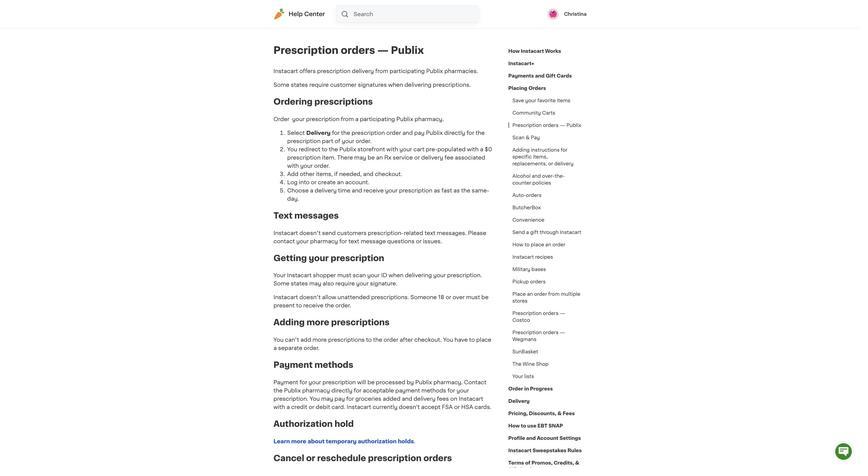 Task type: describe. For each thing, give the bounding box(es) containing it.
user avatar image
[[548, 9, 559, 20]]

delivering inside your instacart shopper must scan your id when delivering your prescription. some states may also require your signature.
[[405, 273, 432, 278]]

a inside payment for your prescription will be processed by publix pharmacy. contact the publix pharmacy directly for acceptable payment methods for your prescription. you may pay for groceries added and delivery fees on instacart with a credit or debit card. instacart currently doesn't accept fsa or hsa cards.
[[287, 405, 290, 410]]

& inside terms of promos, credits, & gift cards
[[575, 461, 579, 466]]

sweepstakes
[[533, 449, 567, 453]]

you left can't
[[274, 337, 284, 343]]

instacart down 'groceries'
[[347, 405, 371, 410]]

orders for auto-orders link
[[526, 193, 542, 198]]

acceptable
[[363, 388, 394, 394]]

a up the storefront
[[355, 116, 359, 122]]

doesn't
[[399, 405, 420, 410]]

prescription down redirect on the left top
[[287, 155, 321, 160]]

contact
[[274, 239, 295, 244]]

instacart sweepstakes rules
[[508, 449, 582, 453]]

delivery down create
[[315, 188, 337, 193]]

for up part at top
[[332, 130, 340, 136]]

the inside you can't add more prescriptions to the order after checkout. you have to place a separate order.
[[373, 337, 382, 343]]

cards.
[[475, 405, 492, 410]]

adding instructions for specific items, replacements, or delivery
[[513, 148, 574, 166]]

rx
[[384, 155, 391, 160]]

an left rx
[[376, 155, 383, 160]]

and up account.
[[363, 171, 374, 177]]

placing orders link
[[508, 82, 546, 94]]

payment for payment for your prescription will be processed by publix pharmacy. contact the publix pharmacy directly for acceptable payment methods for your prescription. you may pay for groceries added and delivery fees on instacart with a credit or debit card. instacart currently doesn't accept fsa or hsa cards.
[[274, 380, 298, 385]]

or down on
[[454, 405, 460, 410]]

and down use
[[526, 436, 536, 441]]

allow
[[322, 295, 336, 300]]

0 horizontal spatial prescription orders — publix
[[274, 45, 424, 55]]

and down account.
[[352, 188, 362, 193]]

directly inside "for the prescription order and pay publix directly for the prescription part of your order."
[[444, 130, 465, 136]]

pricing, discounts, & fees
[[508, 411, 575, 416]]

authorization
[[358, 439, 397, 444]]

profile and account settings link
[[508, 432, 581, 445]]

also
[[323, 281, 334, 287]]

present
[[274, 303, 295, 309]]

receive inside you redirect to the publix storefront with your cart pre-populated with a $0 prescription item. there may be an rx service or delivery fee associated with your order. add other items, if needed, and checkout. log into or create an account. choose a delivery time and receive your prescription as fast as the same- day.
[[364, 188, 384, 193]]

require inside your instacart shopper must scan your id when delivering your prescription. some states may also require your signature.
[[335, 281, 355, 287]]

christina link
[[548, 9, 587, 20]]

and inside "for the prescription order and pay publix directly for the prescription part of your order."
[[403, 130, 413, 136]]

account
[[537, 436, 559, 441]]

instacart up hsa
[[459, 396, 483, 402]]

your up 'select' at the top left of the page
[[292, 116, 305, 122]]

1 vertical spatial text
[[348, 239, 359, 244]]

multiple
[[561, 292, 580, 297]]

gift inside terms of promos, credits, & gift cards
[[508, 468, 518, 468]]

and up orders
[[535, 73, 545, 78]]

a right choose at the top
[[310, 188, 313, 193]]

day.
[[287, 196, 299, 202]]

adding for adding instructions for specific items, replacements, or delivery
[[513, 148, 530, 152]]

prescription up 'scan'
[[331, 254, 384, 262]]

help center
[[289, 11, 325, 17]]

may inside you redirect to the publix storefront with your cart pre-populated with a $0 prescription item. there may be an rx service or delivery fee associated with your order. add other items, if needed, and checkout. log into or create an account. choose a delivery time and receive your prescription as fast as the same- day.
[[354, 155, 366, 160]]

2 as from the left
[[454, 188, 460, 193]]

carts
[[542, 111, 556, 115]]

your up 18
[[433, 273, 446, 278]]

a left $0 in the top of the page
[[480, 147, 483, 152]]

your down payment methods
[[309, 380, 321, 385]]

or right into
[[311, 180, 317, 185]]

prescription inside payment for your prescription will be processed by publix pharmacy. contact the publix pharmacy directly for acceptable payment methods for your prescription. you may pay for groceries added and delivery fees on instacart with a credit or debit card. instacart currently doesn't accept fsa or hsa cards.
[[323, 380, 356, 385]]

your down rx
[[385, 188, 398, 193]]

time
[[338, 188, 350, 193]]

your up shopper
[[309, 254, 329, 262]]

alcohol and over-the- counter policies link
[[508, 170, 587, 189]]

delivery inside adding instructions for specific items, replacements, or delivery
[[555, 161, 574, 166]]

through
[[540, 230, 559, 235]]

or down about
[[306, 455, 315, 463]]

prescription up offers
[[274, 45, 339, 55]]

place inside you can't add more prescriptions to the order after checkout. you have to place a separate order.
[[476, 337, 492, 343]]

delivery link
[[508, 395, 530, 408]]

your for your instacart shopper must scan your id when delivering your prescription. some states may also require your signature.
[[274, 273, 286, 278]]

fees
[[563, 411, 575, 416]]

delivery inside payment for your prescription will be processed by publix pharmacy. contact the publix pharmacy directly for acceptable payment methods for your prescription. you may pay for groceries added and delivery fees on instacart with a credit or debit card. instacart currently doesn't accept fsa or hsa cards.
[[414, 396, 436, 402]]

— for prescription orders — costco link
[[560, 311, 565, 316]]

on
[[450, 396, 457, 402]]

delivery up some states require customer signatures when delivering prescriptions.
[[352, 68, 374, 74]]

order inside "for the prescription order and pay publix directly for the prescription part of your order."
[[386, 130, 401, 136]]

with up associated
[[467, 147, 479, 152]]

and inside payment for your prescription will be processed by publix pharmacy. contact the publix pharmacy directly for acceptable payment methods for your prescription. you may pay for groceries added and delivery fees on instacart with a credit or debit card. instacart currently doesn't accept fsa or hsa cards.
[[402, 396, 412, 402]]

cards inside terms of promos, credits, & gift cards
[[519, 468, 535, 468]]

Search search field
[[353, 6, 479, 22]]

the-
[[555, 174, 565, 179]]

part
[[322, 138, 333, 144]]

0 vertical spatial require
[[309, 82, 329, 88]]

0 vertical spatial participating
[[390, 68, 425, 74]]

the wine shop
[[513, 362, 549, 367]]

order. inside you can't add more prescriptions to the order after checkout. you have to place a separate order.
[[304, 346, 320, 351]]

with inside payment for your prescription will be processed by publix pharmacy. contact the publix pharmacy directly for acceptable payment methods for your prescription. you may pay for groceries added and delivery fees on instacart with a credit or debit card. instacart currently doesn't accept fsa or hsa cards.
[[274, 405, 285, 410]]

send
[[322, 230, 336, 236]]

populated
[[438, 147, 466, 152]]

text messages
[[274, 212, 339, 220]]

1 states from the top
[[291, 82, 308, 88]]

for up on
[[448, 388, 455, 394]]

signature.
[[370, 281, 397, 287]]

messages.
[[437, 230, 467, 236]]

someone
[[411, 295, 437, 300]]

messages
[[294, 212, 339, 220]]

0 horizontal spatial &
[[526, 135, 530, 140]]

orders for prescription orders — wegmans link in the bottom of the page
[[543, 330, 559, 335]]

place an order from multiple stores
[[513, 292, 580, 304]]

18
[[438, 295, 444, 300]]

instacart inside 'link'
[[560, 230, 581, 235]]

center
[[304, 11, 325, 17]]

pickup orders link
[[508, 276, 550, 288]]

needed,
[[339, 171, 362, 177]]

for down will
[[354, 388, 362, 394]]

pickup orders
[[513, 280, 546, 284]]

for up associated
[[467, 130, 474, 136]]

your lists
[[513, 374, 534, 379]]

or left debit
[[309, 405, 314, 410]]

payments and gift cards
[[508, 73, 572, 78]]

— for prescription orders — wegmans link in the bottom of the page
[[560, 330, 565, 335]]

1 vertical spatial participating
[[360, 116, 395, 122]]

select
[[287, 130, 305, 136]]

0 vertical spatial delivering
[[405, 82, 432, 88]]

prescriptions. inside ​​instacart doesn't allow unattended prescriptions. someone 18 or over must be present to receive the order.
[[371, 295, 409, 300]]

your right save
[[525, 98, 536, 103]]

directly inside payment for your prescription will be processed by publix pharmacy. contact the publix pharmacy directly for acceptable payment methods for your prescription. you may pay for groceries added and delivery fees on instacart with a credit or debit card. instacart currently doesn't accept fsa or hsa cards.
[[331, 388, 353, 394]]

if
[[334, 171, 338, 177]]

more inside you can't add more prescriptions to the order after checkout. you have to place a separate order.
[[313, 337, 327, 343]]

placing
[[508, 86, 527, 91]]

prescription left fast
[[399, 188, 433, 193]]

prescription orders — wegmans link
[[508, 327, 587, 346]]

you inside you redirect to the publix storefront with your cart pre-populated with a $0 prescription item. there may be an rx service or delivery fee associated with your order. add other items, if needed, and checkout. log into or create an account. choose a delivery time and receive your prescription as fast as the same- day.
[[287, 147, 297, 152]]

storefront
[[358, 147, 385, 152]]

redirect
[[299, 147, 320, 152]]

community
[[513, 111, 541, 115]]

you inside payment for your prescription will be processed by publix pharmacy. contact the publix pharmacy directly for acceptable payment methods for your prescription. you may pay for groceries added and delivery fees on instacart with a credit or debit card. instacart currently doesn't accept fsa or hsa cards.
[[310, 396, 320, 402]]

payment methods
[[274, 361, 353, 369]]

to inside you redirect to the publix storefront with your cart pre-populated with a $0 prescription item. there may be an rx service or delivery fee associated with your order. add other items, if needed, and checkout. log into or create an account. choose a delivery time and receive your prescription as fast as the same- day.
[[322, 147, 328, 152]]

1 vertical spatial &
[[558, 411, 562, 416]]

works
[[545, 49, 561, 54]]

0 vertical spatial gift
[[546, 73, 556, 78]]

scan & pay
[[513, 135, 540, 140]]

rules
[[568, 449, 582, 453]]

delivery down pre- on the top of page
[[421, 155, 443, 160]]

1 horizontal spatial prescriptions.
[[433, 82, 471, 88]]

item.
[[322, 155, 336, 160]]

orders for the pickup orders link
[[530, 280, 546, 284]]

wegmans
[[513, 337, 537, 342]]

will
[[357, 380, 366, 385]]

your lists link
[[508, 371, 538, 383]]

payments and gift cards link
[[508, 70, 572, 82]]

order. inside "for the prescription order and pay publix directly for the prescription part of your order."
[[356, 138, 372, 144]]

when inside your instacart shopper must scan your id when delivering your prescription. some states may also require your signature.
[[389, 273, 404, 278]]

use
[[527, 424, 537, 429]]

shop
[[536, 362, 549, 367]]

same-
[[472, 188, 489, 193]]

about
[[308, 439, 325, 444]]

instacart inside your instacart shopper must scan your id when delivering your prescription. some states may also require your signature.
[[287, 273, 312, 278]]

fee
[[445, 155, 454, 160]]

prescription down "select delivery"
[[287, 138, 321, 144]]

must inside your instacart shopper must scan your id when delivering your prescription. some states may also require your signature.
[[337, 273, 351, 278]]

prescription. inside your instacart shopper must scan your id when delivering your prescription. some states may also require your signature.
[[447, 273, 482, 278]]

receive inside ​​instacart doesn't allow unattended prescriptions. someone 18 or over must be present to receive the order.
[[303, 303, 324, 309]]

some states require customer signatures when delivering prescriptions.
[[274, 82, 471, 88]]

scan & pay link
[[508, 132, 544, 144]]

you redirect to the publix storefront with your cart pre-populated with a $0 prescription item. there may be an rx service or delivery fee associated with your order. add other items, if needed, and checkout. log into or create an account. choose a delivery time and receive your prescription as fast as the same- day.
[[287, 147, 492, 202]]

be inside you redirect to the publix storefront with your cart pre-populated with a $0 prescription item. there may be an rx service or delivery fee associated with your order. add other items, if needed, and checkout. log into or create an account. choose a delivery time and receive your prescription as fast as the same- day.
[[368, 155, 375, 160]]

pharmacy inside instacart doesn't send customers prescription-related text messages. please contact your pharmacy for text message questions or issues.
[[310, 239, 338, 244]]

you left 'have'
[[443, 337, 453, 343]]

adding for adding more prescriptions
[[274, 319, 305, 327]]

cancel
[[274, 455, 304, 463]]

snap
[[549, 424, 563, 429]]

temporary
[[326, 439, 357, 444]]

for down payment methods
[[300, 380, 307, 385]]

with up rx
[[387, 147, 398, 152]]

getting
[[274, 254, 307, 262]]

prescription for prescription orders — publix 'link'
[[513, 123, 542, 128]]

publix inside you redirect to the publix storefront with your cart pre-populated with a $0 prescription item. there may be an rx service or delivery fee associated with your order. add other items, if needed, and checkout. log into or create an account. choose a delivery time and receive your prescription as fast as the same- day.
[[339, 147, 356, 152]]

payment
[[395, 388, 420, 394]]

with up add
[[287, 163, 299, 169]]

settings
[[560, 436, 581, 441]]

doesn't for present
[[300, 295, 321, 300]]

auto-orders
[[513, 193, 542, 198]]

pricing,
[[508, 411, 528, 416]]

convenience link
[[508, 214, 549, 226]]

replacements,
[[513, 161, 547, 166]]

service
[[393, 155, 413, 160]]

your down 'scan'
[[356, 281, 369, 287]]

promos,
[[532, 461, 553, 466]]

be inside payment for your prescription will be processed by publix pharmacy. contact the publix pharmacy directly for acceptable payment methods for your prescription. you may pay for groceries added and delivery fees on instacart with a credit or debit card. instacart currently doesn't accept fsa or hsa cards.
[[368, 380, 375, 385]]

some inside your instacart shopper must scan your id when delivering your prescription. some states may also require your signature.
[[274, 281, 289, 287]]

of inside "for the prescription order and pay publix directly for the prescription part of your order."
[[335, 138, 340, 144]]



Task type: vqa. For each thing, say whether or not it's contained in the screenshot.
Some to the top
yes



Task type: locate. For each thing, give the bounding box(es) containing it.
a inside you can't add more prescriptions to the order after checkout. you have to place a separate order.
[[274, 346, 277, 351]]

instacart doesn't send customers prescription-related text messages. please contact your pharmacy for text message questions or issues.
[[274, 230, 486, 244]]

2 horizontal spatial from
[[548, 292, 560, 297]]

1 vertical spatial checkout.
[[414, 337, 442, 343]]

1 horizontal spatial items,
[[533, 155, 548, 159]]

1 vertical spatial pharmacy
[[302, 388, 330, 394]]

0 horizontal spatial delivery
[[306, 130, 331, 136]]

methods inside payment for your prescription will be processed by publix pharmacy. contact the publix pharmacy directly for acceptable payment methods for your prescription. you may pay for groceries added and delivery fees on instacart with a credit or debit card. instacart currently doesn't accept fsa or hsa cards.
[[422, 388, 446, 394]]

military
[[513, 267, 530, 272]]

directly
[[444, 130, 465, 136], [331, 388, 353, 394]]

order. down 'unattended'
[[335, 303, 351, 309]]

1 horizontal spatial your
[[513, 374, 523, 379]]

1 vertical spatial must
[[466, 295, 480, 300]]

0 horizontal spatial require
[[309, 82, 329, 88]]

be right will
[[368, 380, 375, 385]]

checkout. inside you can't add more prescriptions to the order after checkout. you have to place a separate order.
[[414, 337, 442, 343]]

checkout. inside you redirect to the publix storefront with your cart pre-populated with a $0 prescription item. there may be an rx service or delivery fee associated with your order. add other items, if needed, and checkout. log into or create an account. choose a delivery time and receive your prescription as fast as the same- day.
[[375, 171, 402, 177]]

1 payment from the top
[[274, 361, 313, 369]]

0 vertical spatial from
[[375, 68, 388, 74]]

0 vertical spatial receive
[[364, 188, 384, 193]]

1 vertical spatial doesn't
[[300, 295, 321, 300]]

states up ​​instacart
[[291, 281, 308, 287]]

pay inside payment for your prescription will be processed by publix pharmacy. contact the publix pharmacy directly for acceptable payment methods for your prescription. you may pay for groceries added and delivery fees on instacart with a credit or debit card. instacart currently doesn't accept fsa or hsa cards.
[[335, 396, 345, 402]]

how for how to use ebt snap
[[508, 424, 520, 429]]

profile
[[508, 436, 525, 441]]

how for how to place an order
[[513, 242, 524, 247]]

1 horizontal spatial gift
[[546, 73, 556, 78]]

customers
[[337, 230, 367, 236]]

prescription down ordering prescriptions
[[306, 116, 340, 122]]

your right 'contact'
[[296, 239, 309, 244]]

1 horizontal spatial require
[[335, 281, 355, 287]]

more right add on the bottom of page
[[313, 337, 327, 343]]

adding up can't
[[274, 319, 305, 327]]

place
[[513, 292, 526, 297]]

2 vertical spatial from
[[548, 292, 560, 297]]

may
[[354, 155, 366, 160], [309, 281, 321, 287], [321, 396, 333, 402]]

butcherbox link
[[508, 202, 545, 214]]

prescription for prescription orders — wegmans link in the bottom of the page
[[513, 330, 542, 335]]

pharmacy. inside payment for your prescription will be processed by publix pharmacy. contact the publix pharmacy directly for acceptable payment methods for your prescription. you may pay for groceries added and delivery fees on instacart with a credit or debit card. instacart currently doesn't accept fsa or hsa cards.
[[434, 380, 463, 385]]

authorization
[[274, 420, 333, 428]]

prescription up the wegmans at the bottom right
[[513, 330, 542, 335]]

order down pickup orders on the right bottom of the page
[[534, 292, 547, 297]]

doesn't inside instacart doesn't send customers prescription-related text messages. please contact your pharmacy for text message questions or issues.
[[300, 230, 321, 236]]

1 vertical spatial pay
[[335, 396, 345, 402]]

be inside ​​instacart doesn't allow unattended prescriptions. someone 18 or over must be present to receive the order.
[[482, 295, 489, 300]]

publix
[[391, 45, 424, 55], [426, 68, 443, 74], [397, 116, 413, 122], [567, 123, 581, 128], [426, 130, 443, 136], [339, 147, 356, 152], [415, 380, 432, 385], [284, 388, 301, 394]]

of right terms
[[525, 461, 531, 466]]

order inside place an order from multiple stores
[[534, 292, 547, 297]]

delivery up part at top
[[306, 130, 331, 136]]

more right learn
[[291, 439, 306, 444]]

a
[[355, 116, 359, 122], [480, 147, 483, 152], [310, 188, 313, 193], [526, 230, 529, 235], [274, 346, 277, 351], [287, 405, 290, 410]]

credits,
[[554, 461, 574, 466]]

0 vertical spatial prescriptions.
[[433, 82, 471, 88]]

1 horizontal spatial cards
[[557, 73, 572, 78]]

items, down instructions
[[533, 155, 548, 159]]

may inside your instacart shopper must scan your id when delivering your prescription. some states may also require your signature.
[[309, 281, 321, 287]]

how to place an order
[[513, 242, 565, 247]]

as left fast
[[434, 188, 440, 193]]

prescription.
[[447, 273, 482, 278], [274, 396, 308, 402]]

scan
[[513, 135, 525, 140]]

order left after
[[384, 337, 398, 343]]

1 some from the top
[[274, 82, 289, 88]]

0 vertical spatial items,
[[533, 155, 548, 159]]

prescriptions inside you can't add more prescriptions to the order after checkout. you have to place a separate order.
[[328, 337, 365, 343]]

for inside adding instructions for specific items, replacements, or delivery
[[561, 148, 568, 152]]

your inside your instacart shopper must scan your id when delivering your prescription. some states may also require your signature.
[[274, 273, 286, 278]]

instacart inside instacart doesn't send customers prescription-related text messages. please contact your pharmacy for text message questions or issues.
[[274, 230, 298, 236]]

require up 'unattended'
[[335, 281, 355, 287]]

0 vertical spatial states
[[291, 82, 308, 88]]

adding
[[513, 148, 530, 152], [274, 319, 305, 327]]

1 vertical spatial pharmacy.
[[434, 380, 463, 385]]

order  your prescription from a participating publix pharmacy.
[[274, 116, 444, 122]]

for inside instacart doesn't send customers prescription-related text messages. please contact your pharmacy for text message questions or issues.
[[339, 239, 347, 244]]

of right part at top
[[335, 138, 340, 144]]

0 horizontal spatial receive
[[303, 303, 324, 309]]

1 horizontal spatial pay
[[414, 130, 425, 136]]

publix inside "for the prescription order and pay publix directly for the prescription part of your order."
[[426, 130, 443, 136]]

checkout. right after
[[414, 337, 442, 343]]

a left gift
[[526, 230, 529, 235]]

your inside instacart doesn't send customers prescription-related text messages. please contact your pharmacy for text message questions or issues.
[[296, 239, 309, 244]]

your left lists
[[513, 374, 523, 379]]

cards down terms
[[519, 468, 535, 468]]

0 vertical spatial payment
[[274, 361, 313, 369]]

2 states from the top
[[291, 281, 308, 287]]

how down "send"
[[513, 242, 524, 247]]

0 horizontal spatial gift
[[508, 468, 518, 468]]

0 vertical spatial prescriptions
[[315, 98, 373, 106]]

an up time
[[337, 180, 344, 185]]

1 vertical spatial prescriptions.
[[371, 295, 409, 300]]

prescription
[[274, 45, 339, 55], [513, 123, 542, 128], [513, 311, 542, 316], [513, 330, 542, 335]]

your up on
[[457, 388, 469, 394]]

1 vertical spatial receive
[[303, 303, 324, 309]]

reschedule
[[317, 455, 366, 463]]

have
[[455, 337, 468, 343]]

there
[[337, 155, 353, 160]]

1 horizontal spatial &
[[558, 411, 562, 416]]

— inside the prescription orders — wegmans
[[560, 330, 565, 335]]

doesn't for pharmacy
[[300, 230, 321, 236]]

1 vertical spatial be
[[482, 295, 489, 300]]

1 horizontal spatial receive
[[364, 188, 384, 193]]

an down 'through'
[[546, 242, 551, 247]]

1 vertical spatial require
[[335, 281, 355, 287]]

with
[[387, 147, 398, 152], [467, 147, 479, 152], [287, 163, 299, 169], [274, 405, 285, 410]]

from left multiple
[[548, 292, 560, 297]]

1 vertical spatial items,
[[316, 171, 333, 177]]

help
[[289, 11, 303, 17]]

place inside how to place an order link
[[531, 242, 544, 247]]

order
[[386, 130, 401, 136], [553, 242, 565, 247], [534, 292, 547, 297], [384, 337, 398, 343]]

pharmacy up debit
[[302, 388, 330, 394]]

military bases
[[513, 267, 546, 272]]

how up profile
[[508, 424, 520, 429]]

instacart right 'through'
[[560, 230, 581, 235]]

order down 'through'
[[553, 242, 565, 247]]

or inside ​​instacart doesn't allow unattended prescriptions. someone 18 or over must be present to receive the order.
[[446, 295, 451, 300]]

instacart up military
[[513, 255, 534, 260]]

pharmacy.
[[415, 116, 444, 122], [434, 380, 463, 385]]

prescriptions down 'unattended'
[[331, 319, 390, 327]]

2 doesn't from the top
[[300, 295, 321, 300]]

a left credit
[[287, 405, 290, 410]]

0 vertical spatial place
[[531, 242, 544, 247]]

pay
[[531, 135, 540, 140]]

prescription up the costco
[[513, 311, 542, 316]]

how instacart works
[[508, 49, 561, 54]]

payment for your prescription will be processed by publix pharmacy. contact the publix pharmacy directly for acceptable payment methods for your prescription. you may pay for groceries added and delivery fees on instacart with a credit or debit card. instacart currently doesn't accept fsa or hsa cards.
[[274, 380, 492, 410]]

id
[[381, 273, 387, 278]]

payment up credit
[[274, 380, 298, 385]]

0 horizontal spatial of
[[335, 138, 340, 144]]

some up ​​instacart
[[274, 281, 289, 287]]

0 vertical spatial delivery
[[306, 130, 331, 136]]

1 vertical spatial place
[[476, 337, 492, 343]]

an right place
[[527, 292, 533, 297]]

1 vertical spatial prescription orders — publix
[[513, 123, 581, 128]]

add
[[287, 171, 298, 177]]

more for prescriptions
[[307, 319, 329, 327]]

adding inside adding instructions for specific items, replacements, or delivery
[[513, 148, 530, 152]]

a inside 'link'
[[526, 230, 529, 235]]

pharmacy. up fees at right
[[434, 380, 463, 385]]

1 vertical spatial delivering
[[405, 273, 432, 278]]

or down cart
[[414, 155, 420, 160]]

0 horizontal spatial methods
[[315, 361, 353, 369]]

—
[[378, 45, 389, 55], [560, 123, 565, 128], [560, 311, 565, 316], [560, 330, 565, 335]]

0 vertical spatial pay
[[414, 130, 425, 136]]

order. up the storefront
[[356, 138, 372, 144]]

pharmacy inside payment for your prescription will be processed by publix pharmacy. contact the publix pharmacy directly for acceptable payment methods for your prescription. you may pay for groceries added and delivery fees on instacart with a credit or debit card. instacart currently doesn't accept fsa or hsa cards.
[[302, 388, 330, 394]]

when right id
[[389, 273, 404, 278]]

0 horizontal spatial your
[[274, 273, 286, 278]]

0 horizontal spatial must
[[337, 273, 351, 278]]

& left pay
[[526, 135, 530, 140]]

create
[[318, 180, 336, 185]]

offers
[[300, 68, 316, 74]]

orders inside prescription orders — costco
[[543, 311, 559, 316]]

how inside how to place an order link
[[513, 242, 524, 247]]

prescription inside 'link'
[[513, 123, 542, 128]]

orders for prescription orders — costco link
[[543, 311, 559, 316]]

2 payment from the top
[[274, 380, 298, 385]]

by
[[407, 380, 414, 385]]

0 vertical spatial when
[[388, 82, 403, 88]]

some up the ordering
[[274, 82, 289, 88]]

— down prescription orders — costco link
[[560, 330, 565, 335]]

order. inside ​​instacart doesn't allow unattended prescriptions. someone 18 or over must be present to receive the order.
[[335, 303, 351, 309]]

text down customers
[[348, 239, 359, 244]]

0 vertical spatial more
[[307, 319, 329, 327]]

into
[[299, 180, 310, 185]]

1 horizontal spatial methods
[[422, 388, 446, 394]]

order. down add on the bottom of page
[[304, 346, 320, 351]]

your for your lists
[[513, 374, 523, 379]]

sunbasket
[[513, 350, 538, 354]]

for left 'groceries'
[[346, 396, 354, 402]]

2 horizontal spatial &
[[575, 461, 579, 466]]

0 vertical spatial checkout.
[[375, 171, 402, 177]]

alcohol
[[513, 174, 531, 179]]

your up other
[[300, 163, 313, 169]]

publix inside 'link'
[[567, 123, 581, 128]]

the
[[513, 362, 522, 367]]

2 vertical spatial more
[[291, 439, 306, 444]]

0 horizontal spatial as
[[434, 188, 440, 193]]

sunbasket link
[[508, 346, 542, 358]]

pharmacy
[[310, 239, 338, 244], [302, 388, 330, 394]]

​​instacart doesn't allow unattended prescriptions. someone 18 or over must be present to receive the order.
[[274, 295, 489, 309]]

order
[[508, 387, 523, 392]]

your up there
[[342, 138, 354, 144]]

2 vertical spatial how
[[508, 424, 520, 429]]

save your favorite items link
[[508, 94, 575, 107]]

prescription down holds
[[368, 455, 422, 463]]

profile and account settings
[[508, 436, 581, 441]]

separate
[[278, 346, 302, 351]]

log
[[287, 180, 298, 185]]

prescription. inside payment for your prescription will be processed by publix pharmacy. contact the publix pharmacy directly for acceptable payment methods for your prescription. you may pay for groceries added and delivery fees on instacart with a credit or debit card. instacart currently doesn't accept fsa or hsa cards.
[[274, 396, 308, 402]]

1 vertical spatial more
[[313, 337, 327, 343]]

— inside 'link'
[[560, 123, 565, 128]]

2 vertical spatial &
[[575, 461, 579, 466]]

1 vertical spatial prescriptions
[[331, 319, 390, 327]]

or
[[414, 155, 420, 160], [548, 161, 553, 166], [311, 180, 317, 185], [416, 239, 422, 244], [446, 295, 451, 300], [309, 405, 314, 410], [454, 405, 460, 410], [306, 455, 315, 463]]

instacart up instacart+ link at right top
[[521, 49, 544, 54]]

the wine shop link
[[508, 358, 553, 371]]

gift down terms
[[508, 468, 518, 468]]

the inside payment for your prescription will be processed by publix pharmacy. contact the publix pharmacy directly for acceptable payment methods for your prescription. you may pay for groceries added and delivery fees on instacart with a credit or debit card. instacart currently doesn't accept fsa or hsa cards.
[[274, 388, 283, 394]]

or inside instacart doesn't send customers prescription-related text messages. please contact your pharmacy for text message questions or issues.
[[416, 239, 422, 244]]

shopper
[[313, 273, 336, 278]]

pharmacy. up pre- on the top of page
[[415, 116, 444, 122]]

prescription up customer
[[317, 68, 351, 74]]

1 as from the left
[[434, 188, 440, 193]]

0 vertical spatial adding
[[513, 148, 530, 152]]

0 vertical spatial must
[[337, 273, 351, 278]]

specific
[[513, 155, 532, 159]]

delivery up the-
[[555, 161, 574, 166]]

prescription orders — publix
[[274, 45, 424, 55], [513, 123, 581, 128]]

or down the related
[[416, 239, 422, 244]]

prescription-
[[368, 230, 404, 236]]

— up the instacart offers prescription delivery from participating publix pharmacies. at the top of page
[[378, 45, 389, 55]]

military bases link
[[508, 263, 550, 276]]

orders inside the prescription orders — wegmans
[[543, 330, 559, 335]]

accept
[[421, 405, 441, 410]]

directly up populated
[[444, 130, 465, 136]]

orders
[[529, 86, 546, 91]]

of inside terms of promos, credits, & gift cards
[[525, 461, 531, 466]]

an inside place an order from multiple stores
[[527, 292, 533, 297]]

instacart down profile
[[508, 449, 532, 453]]

how for how instacart works
[[508, 49, 520, 54]]

1 vertical spatial prescription.
[[274, 396, 308, 402]]

1 vertical spatial your
[[513, 374, 523, 379]]

instacart image
[[274, 9, 285, 20]]

must inside ​​instacart doesn't allow unattended prescriptions. someone 18 or over must be present to receive the order.
[[466, 295, 480, 300]]

0 vertical spatial prescription orders — publix
[[274, 45, 424, 55]]

can't
[[285, 337, 299, 343]]

0 vertical spatial be
[[368, 155, 375, 160]]

prescription for prescription orders — costco link
[[513, 311, 542, 316]]

getting your prescription
[[274, 254, 384, 262]]

2 vertical spatial be
[[368, 380, 375, 385]]

or inside adding instructions for specific items, replacements, or delivery
[[548, 161, 553, 166]]

orders for prescription orders — publix 'link'
[[543, 123, 559, 128]]

1 vertical spatial delivery
[[508, 399, 530, 404]]

1 vertical spatial how
[[513, 242, 524, 247]]

1 horizontal spatial from
[[375, 68, 388, 74]]

0 vertical spatial &
[[526, 135, 530, 140]]

1 horizontal spatial directly
[[444, 130, 465, 136]]

0 horizontal spatial cards
[[519, 468, 535, 468]]

0 vertical spatial doesn't
[[300, 230, 321, 236]]

1 horizontal spatial delivery
[[508, 399, 530, 404]]

your down getting on the left bottom of the page
[[274, 273, 286, 278]]

cart
[[413, 147, 425, 152]]

1 doesn't from the top
[[300, 230, 321, 236]]

1 horizontal spatial of
[[525, 461, 531, 466]]

0 vertical spatial cards
[[557, 73, 572, 78]]

a left separate
[[274, 346, 277, 351]]

0 vertical spatial pharmacy.
[[415, 116, 444, 122]]

receive down allow
[[303, 303, 324, 309]]

states inside your instacart shopper must scan your id when delivering your prescription. some states may also require your signature.
[[291, 281, 308, 287]]

pay inside "for the prescription order and pay publix directly for the prescription part of your order."
[[414, 130, 425, 136]]

your up service
[[400, 147, 412, 152]]

prescriptions down customer
[[315, 98, 373, 106]]

& down rules
[[575, 461, 579, 466]]

0 horizontal spatial prescription.
[[274, 396, 308, 402]]

send a gift through instacart link
[[508, 226, 586, 239]]

may down the storefront
[[354, 155, 366, 160]]

you can't add more prescriptions to the order after checkout. you have to place a separate order.
[[274, 337, 492, 351]]

prescription inside the prescription orders — wegmans
[[513, 330, 542, 335]]

0 horizontal spatial prescriptions.
[[371, 295, 409, 300]]

1 horizontal spatial place
[[531, 242, 544, 247]]

states down offers
[[291, 82, 308, 88]]

your left id
[[367, 273, 380, 278]]

pharmacy down send
[[310, 239, 338, 244]]

instructions
[[531, 148, 560, 152]]

after
[[400, 337, 413, 343]]

order. inside you redirect to the publix storefront with your cart pre-populated with a $0 prescription item. there may be an rx service or delivery fee associated with your order. add other items, if needed, and checkout. log into or create an account. choose a delivery time and receive your prescription as fast as the same- day.
[[314, 163, 330, 169]]

1 horizontal spatial must
[[466, 295, 480, 300]]

place
[[531, 242, 544, 247], [476, 337, 492, 343]]

from up signatures
[[375, 68, 388, 74]]

ordering
[[274, 98, 313, 106]]

may inside payment for your prescription will be processed by publix pharmacy. contact the publix pharmacy directly for acceptable payment methods for your prescription. you may pay for groceries added and delivery fees on instacart with a credit or debit card. instacart currently doesn't accept fsa or hsa cards.
[[321, 396, 333, 402]]

order inside you can't add more prescriptions to the order after checkout. you have to place a separate order.
[[384, 337, 398, 343]]

message
[[361, 239, 386, 244]]

prescriptions
[[315, 98, 373, 106], [331, 319, 390, 327], [328, 337, 365, 343]]

0 horizontal spatial place
[[476, 337, 492, 343]]

1 horizontal spatial text
[[425, 230, 436, 236]]

hsa
[[461, 405, 473, 410]]

text
[[425, 230, 436, 236], [348, 239, 359, 244]]

0 vertical spatial directly
[[444, 130, 465, 136]]

may down shopper
[[309, 281, 321, 287]]

order. down item.
[[314, 163, 330, 169]]

prescription inside prescription orders — costco
[[513, 311, 542, 316]]

1 vertical spatial when
[[389, 273, 404, 278]]

2 some from the top
[[274, 281, 289, 287]]

cancel or reschedule prescription orders
[[274, 455, 452, 463]]

1 vertical spatial methods
[[422, 388, 446, 394]]

— down items
[[560, 123, 565, 128]]

1 vertical spatial may
[[309, 281, 321, 287]]

gift up orders
[[546, 73, 556, 78]]

prescriptions. down signature.
[[371, 295, 409, 300]]

prescription orders — publix inside 'link'
[[513, 123, 581, 128]]

0 vertical spatial methods
[[315, 361, 353, 369]]

how inside how instacart works link
[[508, 49, 520, 54]]

instacart+
[[508, 61, 534, 66]]

your inside "for the prescription order and pay publix directly for the prescription part of your order."
[[342, 138, 354, 144]]

be down the storefront
[[368, 155, 375, 160]]

prescription down order  your prescription from a participating publix pharmacy.
[[352, 130, 385, 136]]

instacart up 'contact'
[[274, 230, 298, 236]]

must right the "over"
[[466, 295, 480, 300]]

doesn't inside ​​instacart doesn't allow unattended prescriptions. someone 18 or over must be present to receive the order.
[[300, 295, 321, 300]]

require up ordering prescriptions
[[309, 82, 329, 88]]

contact
[[464, 380, 487, 385]]

with left credit
[[274, 405, 285, 410]]

and down payment
[[402, 396, 412, 402]]

instacart left offers
[[274, 68, 298, 74]]

adding instructions for specific items, replacements, or delivery link
[[508, 144, 587, 170]]

1 vertical spatial cards
[[519, 468, 535, 468]]

terms of promos, credits, & gift cards
[[508, 461, 579, 468]]

prescription left will
[[323, 380, 356, 385]]

1 horizontal spatial checkout.
[[414, 337, 442, 343]]

1 horizontal spatial prescription.
[[447, 273, 482, 278]]

doesn't left allow
[[300, 295, 321, 300]]

when
[[388, 82, 403, 88], [389, 273, 404, 278]]

account.
[[345, 180, 369, 185]]

doesn't
[[300, 230, 321, 236], [300, 295, 321, 300]]

1 horizontal spatial as
[[454, 188, 460, 193]]

how to use ebt snap
[[508, 424, 563, 429]]

instacart offers prescription delivery from participating publix pharmacies.
[[274, 68, 478, 74]]

unattended
[[338, 295, 370, 300]]

please
[[468, 230, 486, 236]]

counter
[[513, 181, 531, 185]]

pricing, discounts, & fees link
[[508, 408, 575, 420]]

and inside the alcohol and over-the- counter policies
[[532, 174, 541, 179]]

0 horizontal spatial from
[[341, 116, 354, 122]]

the inside ​​instacart doesn't allow unattended prescriptions. someone 18 or over must be present to receive the order.
[[325, 303, 334, 309]]

0 horizontal spatial directly
[[331, 388, 353, 394]]

0 horizontal spatial pay
[[335, 396, 345, 402]]

1 vertical spatial directly
[[331, 388, 353, 394]]

payment inside payment for your prescription will be processed by publix pharmacy. contact the publix pharmacy directly for acceptable payment methods for your prescription. you may pay for groceries added and delivery fees on instacart with a credit or debit card. instacart currently doesn't accept fsa or hsa cards.
[[274, 380, 298, 385]]

and up policies
[[532, 174, 541, 179]]

0 horizontal spatial adding
[[274, 319, 305, 327]]

items,
[[533, 155, 548, 159], [316, 171, 333, 177]]

how inside how to use ebt snap link
[[508, 424, 520, 429]]

stores
[[513, 299, 528, 304]]

0 horizontal spatial checkout.
[[375, 171, 402, 177]]

— inside prescription orders — costco
[[560, 311, 565, 316]]

— for prescription orders — publix 'link'
[[560, 123, 565, 128]]

1 vertical spatial gift
[[508, 468, 518, 468]]

payment for payment methods
[[274, 361, 313, 369]]

to inside ​​instacart doesn't allow unattended prescriptions. someone 18 or over must be present to receive the order.
[[296, 303, 302, 309]]

orders inside 'link'
[[543, 123, 559, 128]]

from inside place an order from multiple stores
[[548, 292, 560, 297]]

items, inside adding instructions for specific items, replacements, or delivery
[[533, 155, 548, 159]]

2 vertical spatial prescriptions
[[328, 337, 365, 343]]

prescriptions down adding more prescriptions
[[328, 337, 365, 343]]

delivery up pricing,
[[508, 399, 530, 404]]

more for about
[[291, 439, 306, 444]]

items, inside you redirect to the publix storefront with your cart pre-populated with a $0 prescription item. there may be an rx service or delivery fee associated with your order. add other items, if needed, and checkout. log into or create an account. choose a delivery time and receive your prescription as fast as the same- day.
[[316, 171, 333, 177]]



